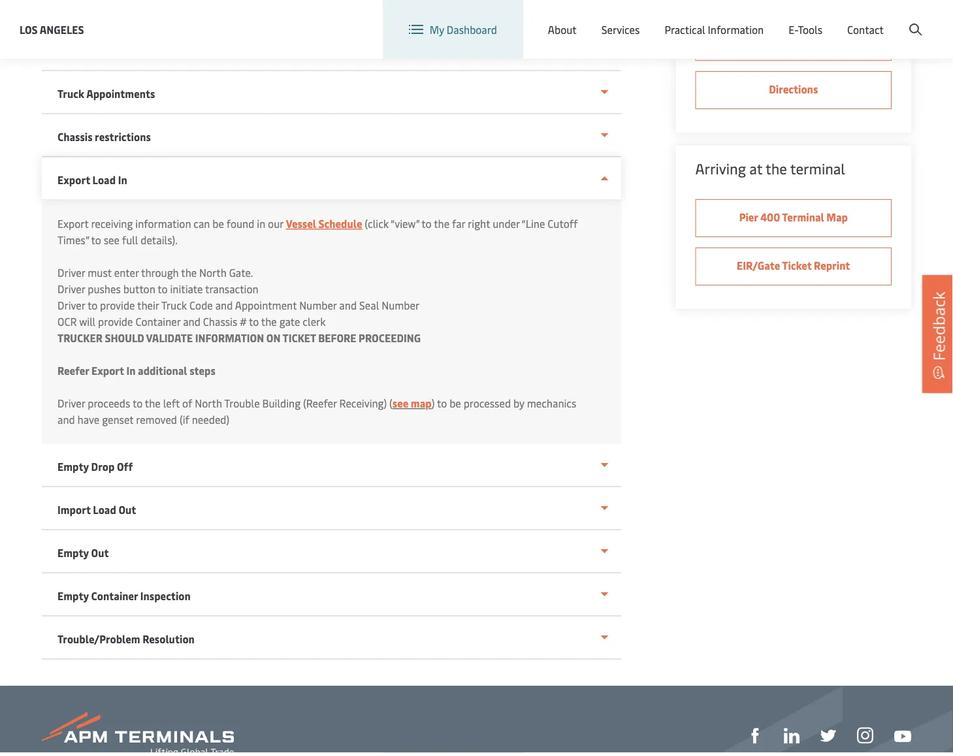Task type: locate. For each thing, give the bounding box(es) containing it.
to right "view"
[[422, 217, 432, 231]]

appointments
[[86, 87, 155, 101]]

1 vertical spatial out
[[91, 546, 109, 560]]

the left 'far'
[[434, 217, 450, 231]]

the
[[766, 159, 787, 178], [434, 217, 450, 231], [181, 266, 197, 280], [261, 315, 277, 329], [145, 396, 161, 410]]

switch location button
[[565, 12, 659, 26]]

1 vertical spatial provide
[[98, 315, 133, 329]]

0 vertical spatial chassis
[[57, 130, 92, 144]]

contact button
[[847, 0, 884, 59]]

3 empty from the top
[[57, 589, 89, 603]]

north up transaction
[[199, 266, 227, 280]]

in inside export load in dropdown button
[[118, 173, 127, 187]]

driver left pushes on the left top of page
[[57, 282, 85, 296]]

in inside export load in element
[[126, 364, 136, 378]]

(if
[[180, 413, 189, 427]]

see inside (click "view" to the far right under "line cutoff times" to see full details).
[[104, 233, 120, 247]]

empty container inspection
[[57, 589, 191, 603]]

0 horizontal spatial number
[[299, 298, 337, 312]]

provide up 'should'
[[98, 315, 133, 329]]

youtube image
[[894, 731, 911, 742]]

out down import load out
[[91, 546, 109, 560]]

load inside dropdown button
[[92, 173, 116, 187]]

our
[[268, 217, 283, 231]]

driver
[[57, 43, 87, 57], [57, 266, 85, 280], [57, 282, 85, 296], [57, 298, 85, 312], [57, 396, 85, 410]]

truck left appointments
[[57, 87, 84, 101]]

1 horizontal spatial out
[[119, 503, 136, 517]]

export down chassis restrictions at the left
[[57, 173, 90, 187]]

be right )
[[450, 396, 461, 410]]

0 vertical spatial in
[[118, 173, 127, 187]]

load right import
[[93, 503, 116, 517]]

out down off
[[119, 503, 136, 517]]

truck
[[57, 87, 84, 101], [161, 298, 187, 312]]

in down the restrictions
[[118, 173, 127, 187]]

and
[[215, 298, 233, 312], [339, 298, 357, 312], [183, 315, 201, 329], [57, 413, 75, 427]]

steps
[[190, 364, 216, 378]]

and left seal
[[339, 298, 357, 312]]

0 vertical spatial see
[[104, 233, 120, 247]]

number right seal
[[382, 298, 420, 312]]

provide
[[100, 298, 135, 312], [98, 315, 133, 329]]

load
[[92, 173, 116, 187], [93, 503, 116, 517]]

driver up have
[[57, 396, 85, 410]]

chassis inside driver must enter through the north gate. driver pushes button to initiate transaction driver to provide their truck code and appointment number and seal number ocr will provide container and chassis # to the gate clerk trucker should validate information on ticket before proceeding
[[203, 315, 237, 329]]

1 vertical spatial truck
[[161, 298, 187, 312]]

right
[[468, 217, 490, 231]]

los angeles link
[[20, 21, 84, 38]]

the down appointment
[[261, 315, 277, 329]]

driver for driver requirements
[[57, 43, 87, 57]]

twitter image
[[821, 728, 836, 744]]

can
[[194, 217, 210, 231]]

(reefer
[[303, 396, 337, 410]]

to right )
[[437, 396, 447, 410]]

export load in element
[[42, 199, 622, 444]]

vessel
[[286, 217, 316, 231]]

proceeding
[[359, 331, 421, 345]]

proceeds
[[88, 396, 130, 410]]

ocr
[[57, 315, 77, 329]]

0 vertical spatial export
[[57, 173, 90, 187]]

0 vertical spatial out
[[119, 503, 136, 517]]

load down chassis restrictions at the left
[[92, 173, 116, 187]]

export up times"
[[57, 217, 89, 231]]

container down their
[[135, 315, 181, 329]]

1 horizontal spatial chassis
[[203, 315, 237, 329]]

1 horizontal spatial truck
[[161, 298, 187, 312]]

container inside driver must enter through the north gate. driver pushes button to initiate transaction driver to provide their truck code and appointment number and seal number ocr will provide container and chassis # to the gate clerk trucker should validate information on ticket before proceeding
[[135, 315, 181, 329]]

information
[[135, 217, 191, 231]]

trouble/problem resolution button
[[42, 617, 622, 660]]

2 empty from the top
[[57, 546, 89, 560]]

empty inside "dropdown button"
[[57, 546, 89, 560]]

switch location
[[586, 12, 659, 26]]

1 vertical spatial in
[[126, 364, 136, 378]]

export
[[57, 173, 90, 187], [57, 217, 89, 231], [91, 364, 124, 378]]

of
[[182, 396, 192, 410]]

chassis inside dropdown button
[[57, 130, 92, 144]]

0 vertical spatial container
[[135, 315, 181, 329]]

1 vertical spatial chassis
[[203, 315, 237, 329]]

gate
[[279, 315, 300, 329]]

seal
[[359, 298, 379, 312]]

0 horizontal spatial be
[[213, 217, 224, 231]]

empty left drop
[[57, 460, 89, 474]]

export up proceeds
[[91, 364, 124, 378]]

services
[[602, 22, 640, 36]]

export inside export load in dropdown button
[[57, 173, 90, 187]]

pay traffic mitigation fee
[[732, 34, 855, 48]]

empty
[[57, 460, 89, 474], [57, 546, 89, 560], [57, 589, 89, 603]]

to up removed
[[133, 396, 143, 410]]

empty for empty container inspection
[[57, 589, 89, 603]]

practical
[[665, 22, 705, 36]]

button
[[123, 282, 155, 296]]

out inside dropdown button
[[119, 503, 136, 517]]

1 horizontal spatial be
[[450, 396, 461, 410]]

load inside dropdown button
[[93, 503, 116, 517]]

empty down import
[[57, 546, 89, 560]]

under
[[493, 217, 520, 231]]

0 horizontal spatial see
[[104, 233, 120, 247]]

empty for empty drop off
[[57, 460, 89, 474]]

1 driver from the top
[[57, 43, 87, 57]]

2 vertical spatial empty
[[57, 589, 89, 603]]

to
[[422, 217, 432, 231], [91, 233, 101, 247], [158, 282, 168, 296], [87, 298, 97, 312], [249, 315, 259, 329], [133, 396, 143, 410], [437, 396, 447, 410]]

chassis up 'export load in'
[[57, 130, 92, 144]]

receiving)
[[339, 396, 387, 410]]

map
[[411, 396, 432, 410]]

driver up ocr
[[57, 298, 85, 312]]

0 horizontal spatial out
[[91, 546, 109, 560]]

linkedin image
[[784, 728, 800, 744]]

0 vertical spatial truck
[[57, 87, 84, 101]]

validate
[[146, 331, 193, 345]]

1 horizontal spatial number
[[382, 298, 420, 312]]

empty inside dropdown button
[[57, 589, 89, 603]]

truck inside driver must enter through the north gate. driver pushes button to initiate transaction driver to provide their truck code and appointment number and seal number ocr will provide container and chassis # to the gate clerk trucker should validate information on ticket before proceeding
[[161, 298, 187, 312]]

my dashboard button
[[409, 0, 497, 59]]

and left have
[[57, 413, 75, 427]]

requirements
[[89, 43, 154, 57]]

export for export load in
[[57, 173, 90, 187]]

pushes
[[88, 282, 121, 296]]

will
[[79, 315, 96, 329]]

eir/gate ticket reprint
[[737, 258, 850, 272]]

1 vertical spatial empty
[[57, 546, 89, 560]]

see left map
[[393, 396, 409, 410]]

5 driver from the top
[[57, 396, 85, 410]]

traffic
[[751, 34, 783, 48]]

1 vertical spatial container
[[91, 589, 138, 603]]

out
[[119, 503, 136, 517], [91, 546, 109, 560]]

number up clerk
[[299, 298, 337, 312]]

0 vertical spatial load
[[92, 173, 116, 187]]

container inside dropdown button
[[91, 589, 138, 603]]

empty down the empty out
[[57, 589, 89, 603]]

driver inside 'driver requirements' dropdown button
[[57, 43, 87, 57]]

reefer
[[57, 364, 89, 378]]

2 driver from the top
[[57, 266, 85, 280]]

export for export receiving information can be found in our vessel schedule
[[57, 217, 89, 231]]

0 vertical spatial empty
[[57, 460, 89, 474]]

driver left must
[[57, 266, 85, 280]]

trouble/problem
[[57, 632, 140, 646]]

information
[[195, 331, 264, 345]]

empty inside dropdown button
[[57, 460, 89, 474]]

container up trouble/problem resolution
[[91, 589, 138, 603]]

0 vertical spatial north
[[199, 266, 227, 280]]

0 vertical spatial provide
[[100, 298, 135, 312]]

driver proceeds to the left of north trouble building (reefer receiving) ( see map
[[57, 396, 432, 410]]

drop
[[91, 460, 115, 474]]

create
[[857, 12, 888, 26]]

empty out button
[[42, 531, 622, 574]]

be right can
[[213, 217, 224, 231]]

1 vertical spatial load
[[93, 503, 116, 517]]

and inside ) to be processed by mechanics and have genset removed (if needed)
[[57, 413, 75, 427]]

in for load
[[118, 173, 127, 187]]

0 vertical spatial be
[[213, 217, 224, 231]]

pier
[[739, 210, 758, 224]]

shape link
[[747, 726, 763, 744]]

in left additional
[[126, 364, 136, 378]]

additional
[[138, 364, 187, 378]]

left
[[163, 396, 180, 410]]

driver must enter through the north gate. driver pushes button to initiate transaction driver to provide their truck code and appointment number and seal number ocr will provide container and chassis # to the gate clerk trucker should validate information on ticket before proceeding
[[57, 266, 421, 345]]

1 vertical spatial see
[[393, 396, 409, 410]]

driver down angeles
[[57, 43, 87, 57]]

linkedin__x28_alt_x29__3_ link
[[784, 726, 800, 744]]

see down 'receiving'
[[104, 233, 120, 247]]

reprint
[[814, 258, 850, 272]]

directions
[[769, 82, 818, 96]]

eir/gate
[[737, 258, 780, 272]]

number
[[299, 298, 337, 312], [382, 298, 420, 312]]

1 number from the left
[[299, 298, 337, 312]]

1 empty from the top
[[57, 460, 89, 474]]

mechanics
[[527, 396, 576, 410]]

north up needed)
[[195, 396, 222, 410]]

dashboard
[[447, 22, 497, 36]]

truck down the initiate
[[161, 298, 187, 312]]

1 vertical spatial be
[[450, 396, 461, 410]]

0 horizontal spatial truck
[[57, 87, 84, 101]]

1 vertical spatial export
[[57, 217, 89, 231]]

provide down pushes on the left top of page
[[100, 298, 135, 312]]

chassis up information
[[203, 315, 237, 329]]

trucker
[[57, 331, 102, 345]]

global
[[701, 12, 731, 26]]

import load out
[[57, 503, 136, 517]]

0 horizontal spatial chassis
[[57, 130, 92, 144]]

initiate
[[170, 282, 203, 296]]

export load in button
[[42, 157, 622, 199]]



Task type: vqa. For each thing, say whether or not it's contained in the screenshot.
Empty Container Inspection
yes



Task type: describe. For each thing, give the bounding box(es) containing it.
to down 'receiving'
[[91, 233, 101, 247]]

login / create account link
[[799, 0, 928, 39]]

vessel schedule link
[[286, 217, 362, 231]]

map
[[827, 210, 848, 224]]

directions link
[[696, 71, 892, 109]]

out inside "dropdown button"
[[91, 546, 109, 560]]

arriving
[[696, 159, 746, 178]]

reefer export in additional steps
[[57, 364, 216, 378]]

about button
[[548, 0, 577, 59]]

gate.
[[229, 266, 253, 280]]

2 number from the left
[[382, 298, 420, 312]]

e-
[[789, 22, 798, 36]]

should
[[105, 331, 144, 345]]

1 horizontal spatial see
[[393, 396, 409, 410]]

must
[[88, 266, 112, 280]]

)
[[432, 396, 435, 410]]

facebook image
[[747, 728, 763, 744]]

the inside (click "view" to the far right under "line cutoff times" to see full details).
[[434, 217, 450, 231]]

(click
[[365, 217, 389, 231]]

switch
[[586, 12, 617, 26]]

login / create account
[[823, 12, 928, 26]]

load for export
[[92, 173, 116, 187]]

truck inside "dropdown button"
[[57, 87, 84, 101]]

the right 'at'
[[766, 159, 787, 178]]

and down code on the left top of the page
[[183, 315, 201, 329]]

) to be processed by mechanics and have genset removed (if needed)
[[57, 396, 576, 427]]

appointment
[[235, 298, 297, 312]]

in for export
[[126, 364, 136, 378]]

trouble/problem resolution
[[57, 632, 195, 646]]

to down through
[[158, 282, 168, 296]]

schedule
[[319, 217, 362, 231]]

be inside ) to be processed by mechanics and have genset removed (if needed)
[[450, 396, 461, 410]]

have
[[77, 413, 99, 427]]

the up removed
[[145, 396, 161, 410]]

los angeles
[[20, 22, 84, 36]]

far
[[452, 217, 465, 231]]

empty for empty out
[[57, 546, 89, 560]]

removed
[[136, 413, 177, 427]]

feedback
[[928, 292, 949, 361]]

driver for driver must enter through the north gate. driver pushes button to initiate transaction driver to provide their truck code and appointment number and seal number ocr will provide container and chassis # to the gate clerk trucker should validate information on ticket before proceeding
[[57, 266, 85, 280]]

at
[[750, 159, 762, 178]]

building
[[262, 396, 301, 410]]

cutoff
[[548, 217, 578, 231]]

login
[[823, 12, 848, 26]]

transaction
[[205, 282, 258, 296]]

load for import
[[93, 503, 116, 517]]

apmt footer logo image
[[42, 712, 234, 753]]

feedback button
[[923, 275, 953, 393]]

resolution
[[143, 632, 195, 646]]

2 vertical spatial export
[[91, 364, 124, 378]]

receiving
[[91, 217, 133, 231]]

trouble
[[224, 396, 260, 410]]

practical information
[[665, 22, 764, 36]]

ticket
[[283, 331, 316, 345]]

terminal
[[782, 210, 824, 224]]

clerk
[[303, 315, 326, 329]]

enter
[[114, 266, 139, 280]]

driver requirements button
[[42, 28, 622, 71]]

times"
[[57, 233, 89, 247]]

restrictions
[[95, 130, 151, 144]]

and down transaction
[[215, 298, 233, 312]]

import
[[57, 503, 91, 517]]

/
[[851, 12, 855, 26]]

instagram image
[[857, 728, 874, 744]]

location
[[619, 12, 659, 26]]

before
[[318, 331, 356, 345]]

tools
[[798, 22, 823, 36]]

north inside driver must enter through the north gate. driver pushes button to initiate transaction driver to provide their truck code and appointment number and seal number ocr will provide container and chassis # to the gate clerk trucker should validate information on ticket before proceeding
[[199, 266, 227, 280]]

1 vertical spatial north
[[195, 396, 222, 410]]

ticket
[[782, 258, 812, 272]]

pay traffic mitigation fee link
[[696, 23, 892, 61]]

chassis restrictions
[[57, 130, 151, 144]]

pier 400 terminal map link
[[696, 199, 892, 237]]

through
[[141, 266, 179, 280]]

empty out
[[57, 546, 109, 560]]

driver requirements
[[57, 43, 154, 57]]

4 driver from the top
[[57, 298, 85, 312]]

truck appointments button
[[42, 71, 622, 114]]

mitigation
[[786, 34, 836, 48]]

about
[[548, 22, 577, 36]]

to up the will
[[87, 298, 97, 312]]

full
[[122, 233, 138, 247]]

(
[[389, 396, 393, 410]]

inspection
[[140, 589, 191, 603]]

contact
[[847, 22, 884, 36]]

3 driver from the top
[[57, 282, 85, 296]]

my dashboard
[[430, 22, 497, 36]]

empty drop off
[[57, 460, 133, 474]]

driver for driver proceeds to the left of north trouble building (reefer receiving) ( see map
[[57, 396, 85, 410]]

you tube link
[[894, 727, 911, 743]]

see map link
[[393, 396, 432, 410]]

menu
[[734, 12, 761, 26]]

pay
[[732, 34, 749, 48]]

to right #
[[249, 315, 259, 329]]

the up the initiate
[[181, 266, 197, 280]]

to inside ) to be processed by mechanics and have genset removed (if needed)
[[437, 396, 447, 410]]

terminal
[[790, 159, 845, 178]]

e-tools
[[789, 22, 823, 36]]

angeles
[[40, 22, 84, 36]]

practical information button
[[665, 0, 764, 59]]

"view"
[[391, 217, 419, 231]]



